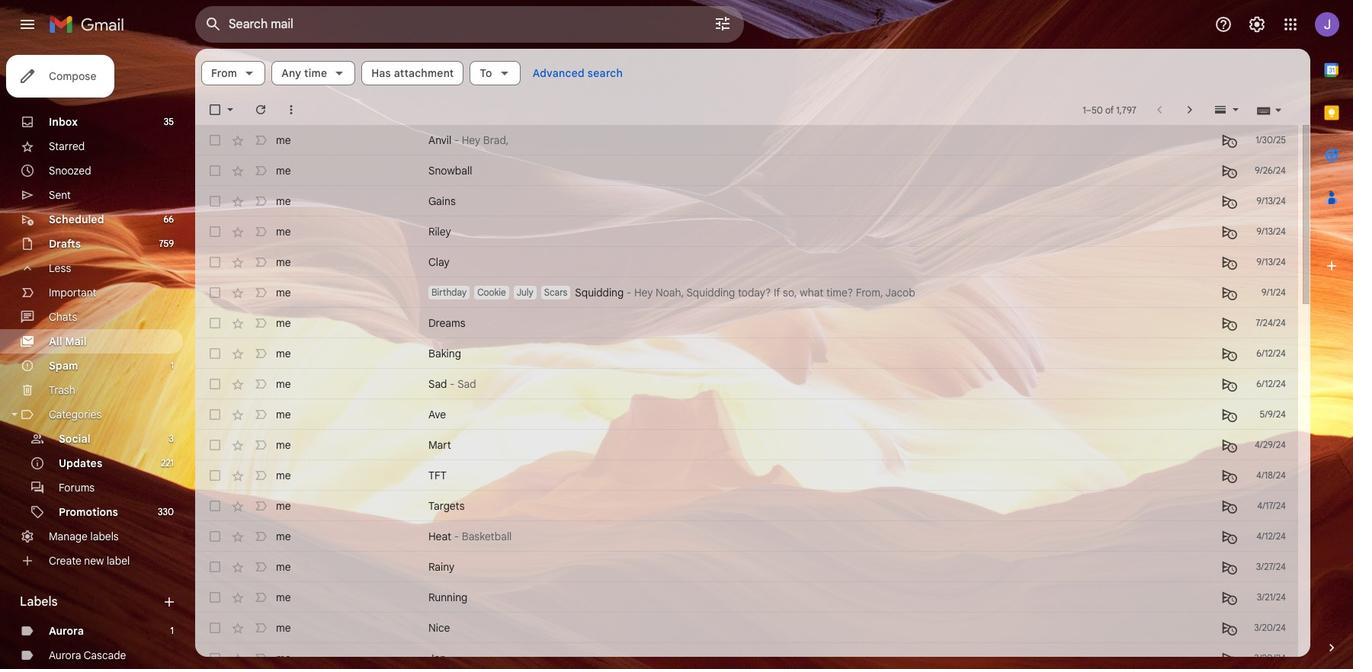 Task type: vqa. For each thing, say whether or not it's contained in the screenshot.
the top or
no



Task type: locate. For each thing, give the bounding box(es) containing it.
to button
[[470, 61, 521, 85]]

hey for brad,
[[462, 133, 481, 147]]

2 sad from the left
[[458, 378, 476, 391]]

labels
[[90, 530, 119, 544]]

2 3/20/24 from the top
[[1255, 653, 1287, 664]]

row
[[195, 125, 1299, 156], [195, 156, 1299, 186], [195, 186, 1299, 217], [195, 217, 1299, 247], [195, 247, 1299, 278], [195, 278, 1299, 308], [195, 308, 1299, 339], [195, 339, 1299, 369], [195, 369, 1299, 400], [195, 400, 1299, 430], [195, 430, 1299, 461], [195, 461, 1299, 491], [195, 491, 1299, 522], [195, 522, 1299, 552], [195, 552, 1299, 583], [195, 583, 1299, 613], [195, 613, 1299, 644], [195, 644, 1299, 670]]

new
[[84, 554, 104, 568]]

7 has scheduled message image from the top
[[1223, 590, 1238, 606]]

1 vertical spatial 1
[[170, 360, 174, 371]]

3/20/24 for jon
[[1255, 653, 1287, 664]]

compose
[[49, 69, 96, 83]]

17 me from the top
[[276, 622, 291, 635]]

aurora for the 'aurora' link
[[49, 625, 84, 638]]

- left noah,
[[627, 286, 632, 300]]

gmail image
[[49, 9, 132, 40]]

running link
[[429, 590, 1215, 606]]

16 me from the top
[[276, 591, 291, 605]]

has scheduled message image
[[1223, 163, 1238, 178], [1223, 194, 1238, 209], [1223, 255, 1238, 270], [1223, 316, 1238, 331], [1223, 346, 1238, 362], [1223, 438, 1238, 453], [1223, 499, 1238, 514], [1223, 529, 1238, 545], [1223, 560, 1238, 575], [1223, 621, 1238, 636]]

- down baking on the bottom of the page
[[450, 378, 455, 391]]

main content
[[195, 49, 1311, 670]]

me
[[276, 133, 291, 147], [276, 164, 291, 178], [276, 194, 291, 208], [276, 225, 291, 239], [276, 255, 291, 269], [276, 286, 291, 300], [276, 317, 291, 330], [276, 347, 291, 361], [276, 378, 291, 391], [276, 408, 291, 422], [276, 439, 291, 452], [276, 469, 291, 483], [276, 500, 291, 513], [276, 530, 291, 544], [276, 561, 291, 574], [276, 591, 291, 605], [276, 622, 291, 635], [276, 652, 291, 666]]

cascade
[[84, 649, 126, 663]]

tab list
[[1311, 49, 1354, 615]]

support image
[[1215, 15, 1233, 34]]

5 has scheduled message image from the top
[[1223, 346, 1238, 362]]

aurora down the 'aurora' link
[[49, 649, 81, 663]]

1 vertical spatial 9/13/24
[[1257, 226, 1287, 237]]

advanced search
[[533, 66, 623, 80]]

me for nice
[[276, 622, 291, 635]]

- right heat
[[454, 530, 459, 544]]

search
[[588, 66, 623, 80]]

birthday
[[432, 287, 467, 298]]

rainy link
[[429, 560, 1215, 575]]

has scheduled message image
[[1223, 133, 1238, 148], [1223, 224, 1238, 239], [1223, 285, 1238, 300], [1223, 377, 1238, 392], [1223, 407, 1238, 423], [1223, 468, 1238, 484], [1223, 590, 1238, 606], [1223, 651, 1238, 667]]

3 9/13/24 from the top
[[1257, 256, 1287, 268]]

to
[[480, 66, 492, 80]]

0 horizontal spatial sad
[[429, 378, 447, 391]]

13 me from the top
[[276, 500, 291, 513]]

- for heat
[[454, 530, 459, 544]]

from
[[211, 66, 237, 80]]

hey left noah,
[[634, 286, 653, 300]]

17 row from the top
[[195, 613, 1299, 644]]

1 squidding from the left
[[575, 286, 624, 300]]

4 has scheduled message image from the top
[[1223, 316, 1238, 331]]

13 row from the top
[[195, 491, 1299, 522]]

anvil
[[429, 133, 452, 147]]

16 row from the top
[[195, 583, 1299, 613]]

has attachment
[[372, 66, 454, 80]]

3 has scheduled message image from the top
[[1223, 285, 1238, 300]]

mail
[[65, 335, 87, 349]]

8 has scheduled message image from the top
[[1223, 651, 1238, 667]]

anvil - hey brad,
[[429, 133, 509, 147]]

time
[[304, 66, 327, 80]]

6/12/24
[[1257, 348, 1287, 359], [1257, 378, 1287, 390]]

sad up ave
[[429, 378, 447, 391]]

6 has scheduled message image from the top
[[1223, 438, 1238, 453]]

0 vertical spatial aurora
[[49, 625, 84, 638]]

9/13/24
[[1257, 195, 1287, 207], [1257, 226, 1287, 237], [1257, 256, 1287, 268]]

7 has scheduled message image from the top
[[1223, 499, 1238, 514]]

11 row from the top
[[195, 430, 1299, 461]]

aurora for aurora cascade
[[49, 649, 81, 663]]

main content containing from
[[195, 49, 1311, 670]]

manage labels
[[49, 530, 119, 544]]

3 has scheduled message image from the top
[[1223, 255, 1238, 270]]

9/13/24 for gains
[[1257, 195, 1287, 207]]

updates link
[[59, 457, 102, 471]]

today?
[[738, 286, 771, 300]]

1 row from the top
[[195, 125, 1299, 156]]

0 vertical spatial 9/13/24
[[1257, 195, 1287, 207]]

squidding right noah,
[[687, 286, 736, 300]]

1 6/12/24 from the top
[[1257, 348, 1287, 359]]

refresh image
[[253, 102, 268, 117]]

1 3/20/24 from the top
[[1255, 622, 1287, 634]]

4 has scheduled message image from the top
[[1223, 377, 1238, 392]]

1 has scheduled message image from the top
[[1223, 133, 1238, 148]]

2 row from the top
[[195, 156, 1299, 186]]

updates
[[59, 457, 102, 471]]

6/12/24 up 5/9/24
[[1257, 378, 1287, 390]]

0 horizontal spatial hey
[[462, 133, 481, 147]]

2 vertical spatial 1
[[170, 625, 174, 637]]

hey left brad,
[[462, 133, 481, 147]]

cookie
[[478, 287, 506, 298]]

8 has scheduled message image from the top
[[1223, 529, 1238, 545]]

scheduled
[[49, 213, 104, 227]]

more image
[[284, 102, 299, 117]]

1 aurora from the top
[[49, 625, 84, 638]]

has scheduled message image for targets
[[1223, 499, 1238, 514]]

toggle split pane mode image
[[1213, 102, 1229, 117]]

9 me from the top
[[276, 378, 291, 391]]

5 me from the top
[[276, 255, 291, 269]]

scheduled link
[[49, 213, 104, 227]]

heat - basketball
[[429, 530, 512, 544]]

None checkbox
[[207, 133, 223, 148], [207, 163, 223, 178], [207, 194, 223, 209], [207, 346, 223, 362], [207, 407, 223, 423], [207, 468, 223, 484], [207, 499, 223, 514], [207, 529, 223, 545], [207, 560, 223, 575], [207, 590, 223, 606], [207, 621, 223, 636], [207, 651, 223, 667], [207, 133, 223, 148], [207, 163, 223, 178], [207, 194, 223, 209], [207, 346, 223, 362], [207, 407, 223, 423], [207, 468, 223, 484], [207, 499, 223, 514], [207, 529, 223, 545], [207, 560, 223, 575], [207, 590, 223, 606], [207, 621, 223, 636], [207, 651, 223, 667]]

aurora cascade
[[49, 649, 126, 663]]

less button
[[0, 256, 183, 281]]

what
[[800, 286, 824, 300]]

has scheduled message image for ave
[[1223, 407, 1238, 423]]

2 aurora from the top
[[49, 649, 81, 663]]

2 has scheduled message image from the top
[[1223, 224, 1238, 239]]

categories link
[[49, 408, 102, 422]]

1 50 of 1,797
[[1083, 104, 1137, 116]]

sad down baking on the bottom of the page
[[458, 378, 476, 391]]

older image
[[1183, 102, 1198, 117]]

1 horizontal spatial sad
[[458, 378, 476, 391]]

mart link
[[429, 438, 1215, 453]]

18 me from the top
[[276, 652, 291, 666]]

35
[[164, 116, 174, 127]]

squidding right scars
[[575, 286, 624, 300]]

- for anvil
[[454, 133, 459, 147]]

has scheduled message image for anvil
[[1223, 133, 1238, 148]]

6 has scheduled message image from the top
[[1223, 468, 1238, 484]]

promotions
[[59, 506, 118, 519]]

1 9/13/24 from the top
[[1257, 195, 1287, 207]]

9 has scheduled message image from the top
[[1223, 560, 1238, 575]]

66
[[164, 214, 174, 225]]

targets
[[429, 500, 465, 513]]

aurora link
[[49, 625, 84, 638]]

1 vertical spatial hey
[[634, 286, 653, 300]]

9 row from the top
[[195, 369, 1299, 400]]

1 me from the top
[[276, 133, 291, 147]]

advanced search options image
[[708, 8, 738, 39]]

11 me from the top
[[276, 439, 291, 452]]

4/29/24
[[1255, 439, 1287, 451]]

9/13/24 for riley
[[1257, 226, 1287, 237]]

1 has scheduled message image from the top
[[1223, 163, 1238, 178]]

4 me from the top
[[276, 225, 291, 239]]

None checkbox
[[207, 102, 223, 117], [207, 224, 223, 239], [207, 255, 223, 270], [207, 285, 223, 300], [207, 316, 223, 331], [207, 377, 223, 392], [207, 438, 223, 453], [207, 102, 223, 117], [207, 224, 223, 239], [207, 255, 223, 270], [207, 285, 223, 300], [207, 316, 223, 331], [207, 377, 223, 392], [207, 438, 223, 453]]

7/24/24
[[1256, 317, 1287, 329]]

jon link
[[429, 651, 1215, 667]]

brad,
[[483, 133, 509, 147]]

has scheduled message image for rainy
[[1223, 560, 1238, 575]]

1 horizontal spatial squidding
[[687, 286, 736, 300]]

0 horizontal spatial squidding
[[575, 286, 624, 300]]

1 vertical spatial aurora
[[49, 649, 81, 663]]

less
[[49, 262, 71, 275]]

14 me from the top
[[276, 530, 291, 544]]

330
[[158, 506, 174, 518]]

0 vertical spatial 6/12/24
[[1257, 348, 1287, 359]]

4/18/24
[[1257, 470, 1287, 481]]

0 vertical spatial hey
[[462, 133, 481, 147]]

noah,
[[656, 286, 684, 300]]

8 me from the top
[[276, 347, 291, 361]]

3 me from the top
[[276, 194, 291, 208]]

nice
[[429, 622, 450, 635]]

sent
[[49, 188, 71, 202]]

2 has scheduled message image from the top
[[1223, 194, 1238, 209]]

15 me from the top
[[276, 561, 291, 574]]

5 has scheduled message image from the top
[[1223, 407, 1238, 423]]

None search field
[[195, 6, 744, 43]]

starred
[[49, 140, 85, 153]]

759
[[159, 238, 174, 249]]

clay
[[429, 255, 450, 269]]

settings image
[[1248, 15, 1267, 34]]

social link
[[59, 432, 90, 446]]

6/12/24 down 7/24/24
[[1257, 348, 1287, 359]]

compose button
[[6, 55, 115, 98]]

18 row from the top
[[195, 644, 1299, 670]]

manage labels link
[[49, 530, 119, 544]]

221
[[161, 458, 174, 469]]

sad
[[429, 378, 447, 391], [458, 378, 476, 391]]

clay link
[[429, 255, 1215, 270]]

10 has scheduled message image from the top
[[1223, 621, 1238, 636]]

nice link
[[429, 621, 1215, 636]]

social
[[59, 432, 90, 446]]

me for targets
[[276, 500, 291, 513]]

squidding
[[575, 286, 624, 300], [687, 286, 736, 300]]

has attachment button
[[362, 61, 464, 85]]

2 6/12/24 from the top
[[1257, 378, 1287, 390]]

jacob
[[886, 286, 916, 300]]

2 9/13/24 from the top
[[1257, 226, 1287, 237]]

me for clay
[[276, 255, 291, 269]]

has scheduled message image for sad
[[1223, 377, 1238, 392]]

has scheduled message image for clay
[[1223, 255, 1238, 270]]

gains
[[429, 194, 456, 208]]

aurora up aurora cascade link on the left of page
[[49, 625, 84, 638]]

10 me from the top
[[276, 408, 291, 422]]

- right anvil
[[454, 133, 459, 147]]

12 me from the top
[[276, 469, 291, 483]]

drafts
[[49, 237, 81, 251]]

7 me from the top
[[276, 317, 291, 330]]

tft link
[[429, 468, 1215, 484]]

1 vertical spatial 3/20/24
[[1255, 653, 1287, 664]]

1 horizontal spatial hey
[[634, 286, 653, 300]]

1 vertical spatial 6/12/24
[[1257, 378, 1287, 390]]

has scheduled message image for gains
[[1223, 194, 1238, 209]]

0 vertical spatial 3/20/24
[[1255, 622, 1287, 634]]

2 vertical spatial 9/13/24
[[1257, 256, 1287, 268]]

1
[[1083, 104, 1087, 116], [170, 360, 174, 371], [170, 625, 174, 637]]

hey
[[462, 133, 481, 147], [634, 286, 653, 300]]

spam
[[49, 359, 78, 373]]



Task type: describe. For each thing, give the bounding box(es) containing it.
all
[[49, 335, 62, 349]]

advanced
[[533, 66, 585, 80]]

inbox
[[49, 115, 78, 129]]

4/17/24
[[1258, 500, 1287, 512]]

1/30/25
[[1256, 134, 1287, 146]]

6 me from the top
[[276, 286, 291, 300]]

8 row from the top
[[195, 339, 1299, 369]]

aurora cascade link
[[49, 649, 126, 663]]

10 row from the top
[[195, 400, 1299, 430]]

me for heat
[[276, 530, 291, 544]]

drafts link
[[49, 237, 81, 251]]

dreams link
[[429, 316, 1215, 331]]

5/9/24
[[1260, 409, 1287, 420]]

forums
[[59, 481, 95, 495]]

running
[[429, 591, 468, 605]]

snoozed
[[49, 164, 91, 178]]

me for sad
[[276, 378, 291, 391]]

from,
[[856, 286, 884, 300]]

heat
[[429, 530, 452, 544]]

6/12/24 for sad
[[1257, 378, 1287, 390]]

any time button
[[272, 61, 356, 85]]

2 squidding from the left
[[687, 286, 736, 300]]

0 vertical spatial 1
[[1083, 104, 1087, 116]]

chats link
[[49, 310, 77, 324]]

3 row from the top
[[195, 186, 1299, 217]]

me for running
[[276, 591, 291, 605]]

3
[[169, 433, 174, 445]]

9/1/24
[[1262, 287, 1287, 298]]

ave
[[429, 408, 446, 422]]

1 for spam
[[170, 360, 174, 371]]

me for riley
[[276, 225, 291, 239]]

ave link
[[429, 407, 1215, 423]]

3/21/24
[[1258, 592, 1287, 603]]

tft
[[429, 469, 447, 483]]

has scheduled message image for jon
[[1223, 651, 1238, 667]]

has scheduled message image for dreams
[[1223, 316, 1238, 331]]

14 row from the top
[[195, 522, 1299, 552]]

promotions link
[[59, 506, 118, 519]]

9/26/24
[[1255, 165, 1287, 176]]

has scheduled message image for mart
[[1223, 438, 1238, 453]]

6 row from the top
[[195, 278, 1299, 308]]

1,797
[[1117, 104, 1137, 116]]

Search mail text field
[[229, 17, 671, 32]]

me for anvil
[[276, 133, 291, 147]]

any time
[[282, 66, 327, 80]]

select input tool image
[[1274, 104, 1284, 116]]

- for sad
[[450, 378, 455, 391]]

5 row from the top
[[195, 247, 1299, 278]]

important
[[49, 286, 96, 300]]

main menu image
[[18, 15, 37, 34]]

riley link
[[429, 224, 1215, 239]]

scars
[[544, 287, 568, 298]]

targets link
[[429, 499, 1215, 514]]

trash link
[[49, 384, 75, 397]]

of
[[1106, 104, 1114, 116]]

12 row from the top
[[195, 461, 1299, 491]]

3/20/24 for nice
[[1255, 622, 1287, 634]]

me for ave
[[276, 408, 291, 422]]

label
[[107, 554, 130, 568]]

snowball link
[[429, 163, 1215, 178]]

create
[[49, 554, 81, 568]]

rainy
[[429, 561, 455, 574]]

gains link
[[429, 194, 1215, 209]]

me for mart
[[276, 439, 291, 452]]

basketball
[[462, 530, 512, 544]]

snowball
[[429, 164, 472, 178]]

me for tft
[[276, 469, 291, 483]]

has scheduled message image for nice
[[1223, 621, 1238, 636]]

me for dreams
[[276, 317, 291, 330]]

me for gains
[[276, 194, 291, 208]]

has
[[372, 66, 391, 80]]

1 for aurora
[[170, 625, 174, 637]]

labels heading
[[20, 595, 162, 610]]

categories
[[49, 408, 102, 422]]

baking
[[429, 347, 461, 361]]

me for rainy
[[276, 561, 291, 574]]

1 sad from the left
[[429, 378, 447, 391]]

all mail
[[49, 335, 87, 349]]

4 row from the top
[[195, 217, 1299, 247]]

forums link
[[59, 481, 95, 495]]

manage
[[49, 530, 88, 544]]

any
[[282, 66, 301, 80]]

15 row from the top
[[195, 552, 1299, 583]]

hey for noah,
[[634, 286, 653, 300]]

9/13/24 for clay
[[1257, 256, 1287, 268]]

has scheduled message image for tft
[[1223, 468, 1238, 484]]

me for baking
[[276, 347, 291, 361]]

jon
[[429, 652, 446, 666]]

6/12/24 for baking
[[1257, 348, 1287, 359]]

2 me from the top
[[276, 164, 291, 178]]

from button
[[201, 61, 266, 85]]

time?
[[827, 286, 854, 300]]

search mail image
[[200, 11, 227, 38]]

starred link
[[49, 140, 85, 153]]

50
[[1092, 104, 1103, 116]]

chats
[[49, 310, 77, 324]]

snoozed link
[[49, 164, 91, 178]]

labels navigation
[[0, 49, 195, 670]]

squidding - hey noah, squidding today? if so, what time? from, jacob
[[575, 286, 916, 300]]

has scheduled message image for riley
[[1223, 224, 1238, 239]]

all mail link
[[49, 335, 87, 349]]

inbox link
[[49, 115, 78, 129]]

riley
[[429, 225, 451, 239]]

has scheduled message image for running
[[1223, 590, 1238, 606]]

spam link
[[49, 359, 78, 373]]

- for squidding
[[627, 286, 632, 300]]

me for jon
[[276, 652, 291, 666]]

7 row from the top
[[195, 308, 1299, 339]]

create new label link
[[49, 554, 130, 568]]

labels
[[20, 595, 58, 610]]

has scheduled message image for baking
[[1223, 346, 1238, 362]]

mart
[[429, 439, 451, 452]]



